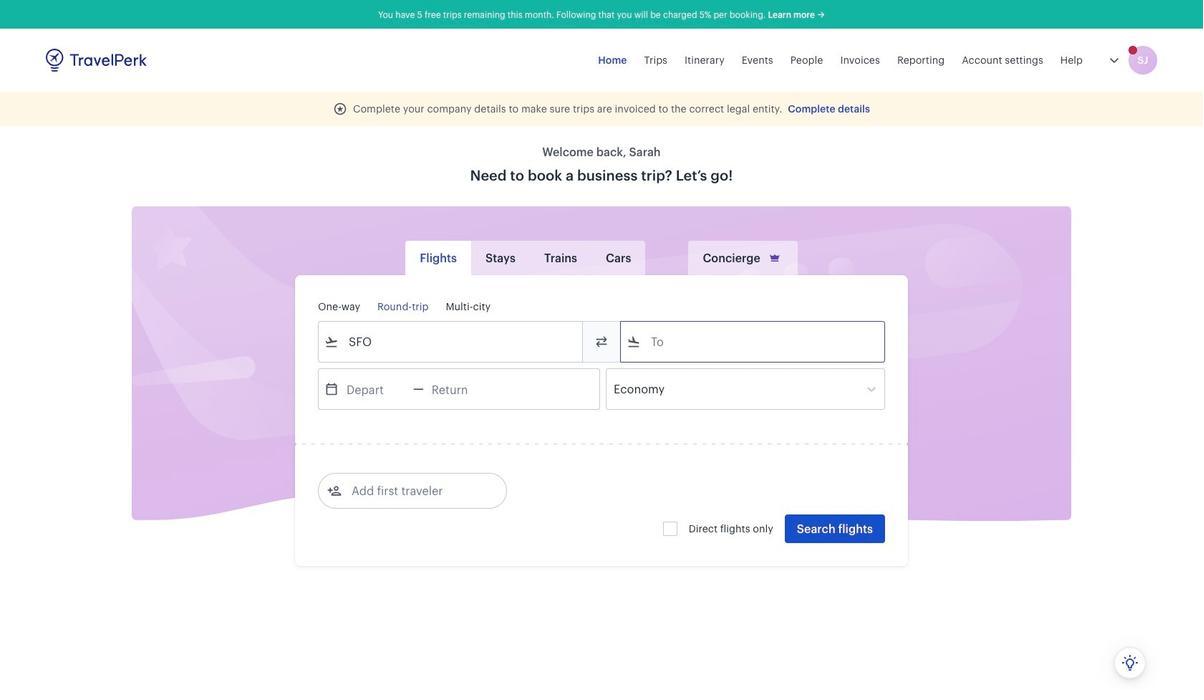 Task type: locate. For each thing, give the bounding box(es) containing it.
Return text field
[[424, 369, 499, 409]]

To search field
[[641, 330, 866, 353]]

Depart text field
[[339, 369, 413, 409]]

Add first traveler search field
[[342, 479, 491, 502]]

From search field
[[339, 330, 564, 353]]



